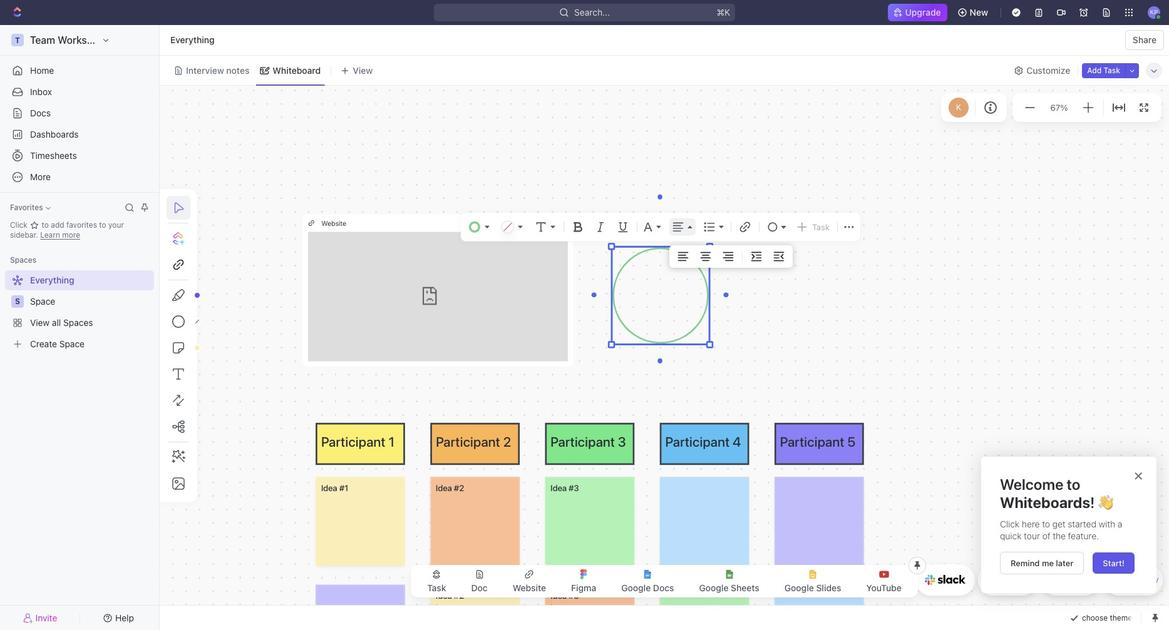 Task type: describe. For each thing, give the bounding box(es) containing it.
whiteboard
[[273, 65, 321, 75]]

feature.
[[1068, 531, 1099, 542]]

interview notes link
[[184, 62, 250, 79]]

whiteboards
[[1000, 494, 1091, 512]]

of
[[1043, 531, 1051, 542]]

start!
[[1103, 559, 1125, 569]]

67%
[[1051, 103, 1068, 113]]

new
[[970, 7, 988, 18]]

the
[[1053, 531, 1066, 542]]

invite user image
[[23, 613, 33, 624]]

favorites
[[66, 220, 97, 230]]

view all spaces link
[[5, 313, 152, 333]]

google sheets
[[699, 583, 760, 594]]

×
[[1134, 467, 1143, 484]]

1 horizontal spatial everything
[[170, 34, 215, 45]]

learn more link
[[40, 231, 80, 240]]

sidebar.
[[10, 231, 38, 240]]

view button
[[337, 62, 377, 79]]

67% button
[[1048, 100, 1071, 115]]

inbox link
[[5, 82, 154, 102]]

t
[[15, 35, 20, 45]]

click here to get started with a quick tour of the feature.
[[1000, 519, 1125, 542]]

k
[[956, 102, 962, 112]]

upgrade link
[[888, 4, 948, 21]]

to add favorites to your sidebar.
[[10, 220, 124, 240]]

google docs button
[[612, 569, 684, 594]]

your
[[108, 220, 124, 230]]

&
[[1138, 577, 1143, 585]]

google for google sheets
[[699, 583, 729, 594]]

home
[[30, 65, 54, 76]]

tree inside sidebar navigation
[[5, 271, 154, 355]]

space inside create space link
[[59, 339, 85, 350]]

here
[[1022, 519, 1040, 530]]

share
[[1133, 34, 1157, 45]]

google for google slides
[[785, 583, 814, 594]]

with
[[1099, 519, 1116, 530]]

customize
[[1027, 65, 1071, 75]]

space inside 'space' link
[[30, 296, 55, 307]]

start! button
[[1093, 553, 1135, 574]]

dashboards link
[[5, 125, 154, 145]]

doc
[[471, 583, 488, 594]]

create space
[[30, 339, 85, 350]]

0 vertical spatial task button
[[794, 218, 833, 236]]

remind me later
[[1011, 559, 1074, 569]]

more
[[30, 172, 51, 182]]

home link
[[5, 61, 154, 81]]

add
[[51, 220, 64, 230]]

youtube
[[867, 583, 902, 594]]

create
[[30, 339, 57, 350]]

more
[[62, 231, 80, 240]]

add
[[1088, 65, 1102, 75]]

everything inside sidebar navigation
[[30, 275, 74, 286]]

a
[[1118, 519, 1123, 530]]

customize button
[[1011, 62, 1074, 79]]

help
[[115, 613, 134, 624]]

0 horizontal spatial website
[[322, 220, 346, 227]]

1 horizontal spatial everything link
[[167, 33, 218, 48]]

slides
[[816, 583, 842, 594]]

view for view all spaces
[[30, 318, 50, 328]]

welcome to whiteboards ! 👋
[[1000, 476, 1114, 512]]

more button
[[5, 167, 154, 187]]

upgrade
[[905, 7, 941, 18]]

docs inside sidebar navigation
[[30, 108, 51, 118]]

google for google docs
[[622, 583, 651, 594]]

help button
[[83, 610, 154, 627]]

view all spaces
[[30, 318, 93, 328]]

new button
[[953, 3, 996, 23]]

click for click
[[10, 220, 30, 230]]

team
[[30, 34, 55, 46]]

to inside click here to get started with a quick tour of the feature.
[[1042, 519, 1050, 530]]

👋
[[1098, 494, 1114, 512]]

s
[[15, 297, 20, 306]]

website inside button
[[513, 583, 546, 594]]

1 vertical spatial everything link
[[5, 271, 152, 291]]

search...
[[574, 7, 610, 18]]

remind
[[1011, 559, 1040, 569]]

space, , element
[[11, 296, 24, 308]]

dashboards
[[30, 129, 79, 140]]

google docs
[[622, 583, 674, 594]]

timesheets link
[[5, 146, 154, 166]]



Task type: vqa. For each thing, say whether or not it's contained in the screenshot.
between corresponding to Automate
no



Task type: locate. For each thing, give the bounding box(es) containing it.
google
[[622, 583, 651, 594], [699, 583, 729, 594], [785, 583, 814, 594]]

get
[[1053, 519, 1066, 530]]

view for view
[[353, 65, 373, 75]]

click for click here to get started with a quick tour of the feature.
[[1000, 519, 1020, 530]]

1 vertical spatial click
[[1000, 519, 1020, 530]]

everything link up 'space' link
[[5, 271, 152, 291]]

1 horizontal spatial task button
[[794, 218, 833, 236]]

google left the sheets in the bottom right of the page
[[699, 583, 729, 594]]

0 vertical spatial everything
[[170, 34, 215, 45]]

sidebar navigation
[[0, 25, 162, 631]]

learn
[[40, 231, 60, 240]]

learn more
[[40, 231, 80, 240]]

everything up interview
[[170, 34, 215, 45]]

to up of
[[1042, 519, 1050, 530]]

timesheets
[[30, 150, 77, 161]]

click up quick
[[1000, 519, 1020, 530]]

everything
[[170, 34, 215, 45], [30, 275, 74, 286]]

view inside tree
[[30, 318, 50, 328]]

1 horizontal spatial click
[[1000, 519, 1020, 530]]

tree
[[5, 271, 154, 355]]

spaces down sidebar.
[[10, 256, 37, 265]]

notes
[[226, 65, 250, 75]]

1 google from the left
[[622, 583, 651, 594]]

1 vertical spatial website
[[513, 583, 546, 594]]

favorites button
[[5, 200, 56, 215]]

1 vertical spatial docs
[[653, 583, 674, 594]]

3 google from the left
[[785, 583, 814, 594]]

excel & csv
[[1118, 577, 1159, 585]]

spaces inside tree
[[63, 318, 93, 328]]

help button
[[83, 610, 154, 627]]

create space link
[[5, 334, 152, 355]]

click up sidebar.
[[10, 220, 30, 230]]

tour
[[1024, 531, 1040, 542]]

all
[[52, 318, 61, 328]]

team workspace, , element
[[11, 34, 24, 46]]

× button
[[1134, 467, 1143, 484]]

view
[[353, 65, 373, 75], [30, 318, 50, 328]]

click inside click here to get started with a quick tour of the feature.
[[1000, 519, 1020, 530]]

kp button
[[1144, 3, 1164, 23]]

sheets
[[731, 583, 760, 594]]

0 horizontal spatial space
[[30, 296, 55, 307]]

0 vertical spatial website
[[322, 220, 346, 227]]

⌘k
[[717, 7, 730, 18]]

0 vertical spatial view
[[353, 65, 373, 75]]

task
[[1104, 65, 1121, 75], [812, 222, 830, 232], [427, 583, 446, 594]]

0 vertical spatial space
[[30, 296, 55, 307]]

click inside sidebar navigation
[[10, 220, 30, 230]]

docs
[[30, 108, 51, 118], [653, 583, 674, 594]]

to left your
[[99, 220, 106, 230]]

1 vertical spatial space
[[59, 339, 85, 350]]

google slides button
[[775, 569, 852, 594]]

1 vertical spatial everything
[[30, 275, 74, 286]]

1 horizontal spatial google
[[699, 583, 729, 594]]

spaces up create space link
[[63, 318, 93, 328]]

inbox
[[30, 86, 52, 97]]

excel & csv link
[[1104, 565, 1163, 596]]

google sheets button
[[689, 569, 770, 594]]

2 horizontal spatial google
[[785, 583, 814, 594]]

0 horizontal spatial task button
[[417, 569, 456, 594]]

workspace
[[58, 34, 110, 46]]

0 vertical spatial docs
[[30, 108, 51, 118]]

docs inside button
[[653, 583, 674, 594]]

tree containing everything
[[5, 271, 154, 355]]

share button
[[1125, 30, 1164, 50]]

view button
[[337, 56, 442, 85]]

0 vertical spatial everything link
[[167, 33, 218, 48]]

1 vertical spatial task
[[812, 222, 830, 232]]

add task button
[[1083, 63, 1126, 78]]

1 horizontal spatial docs
[[653, 583, 674, 594]]

1 horizontal spatial spaces
[[63, 318, 93, 328]]

0 horizontal spatial spaces
[[10, 256, 37, 265]]

everything link up interview
[[167, 33, 218, 48]]

0 horizontal spatial view
[[30, 318, 50, 328]]

space
[[30, 296, 55, 307], [59, 339, 85, 350]]

interview notes
[[186, 65, 250, 75]]

me
[[1042, 559, 1054, 569]]

remind me later button
[[1000, 552, 1085, 575]]

figma button
[[561, 569, 606, 594]]

0 horizontal spatial task
[[427, 583, 446, 594]]

to up whiteboards on the bottom of the page
[[1067, 476, 1081, 494]]

0 horizontal spatial click
[[10, 220, 30, 230]]

csv
[[1145, 577, 1159, 585]]

2 vertical spatial task
[[427, 583, 446, 594]]

youtube button
[[857, 569, 912, 594]]

excel
[[1118, 577, 1136, 585]]

docs link
[[5, 103, 154, 123]]

2 google from the left
[[699, 583, 729, 594]]

2 horizontal spatial task
[[1104, 65, 1121, 75]]

figma
[[571, 583, 596, 594]]

everything up all
[[30, 275, 74, 286]]

1 vertical spatial spaces
[[63, 318, 93, 328]]

to up learn
[[42, 220, 49, 230]]

1 horizontal spatial view
[[353, 65, 373, 75]]

favorites
[[10, 203, 43, 212]]

spaces
[[10, 256, 37, 265], [63, 318, 93, 328]]

0 horizontal spatial everything link
[[5, 271, 152, 291]]

google left slides
[[785, 583, 814, 594]]

to inside the welcome to whiteboards ! 👋
[[1067, 476, 1081, 494]]

1 vertical spatial view
[[30, 318, 50, 328]]

invite
[[35, 613, 57, 624]]

space right space, , element
[[30, 296, 55, 307]]

dropdown menu image
[[717, 218, 726, 236]]

dialog
[[982, 457, 1157, 594]]

0 horizontal spatial everything
[[30, 275, 74, 286]]

1 vertical spatial task button
[[417, 569, 456, 594]]

quick
[[1000, 531, 1022, 542]]

task button
[[794, 218, 833, 236], [417, 569, 456, 594]]

google right figma
[[622, 583, 651, 594]]

invite button
[[5, 610, 76, 627]]

task inside button
[[1104, 65, 1121, 75]]

started
[[1068, 519, 1097, 530]]

0 horizontal spatial google
[[622, 583, 651, 594]]

everything link
[[167, 33, 218, 48], [5, 271, 152, 291]]

1 horizontal spatial website
[[513, 583, 546, 594]]

1 horizontal spatial space
[[59, 339, 85, 350]]

doc button
[[461, 569, 498, 594]]

1 horizontal spatial task
[[812, 222, 830, 232]]

later
[[1056, 559, 1074, 569]]

space down view all spaces link
[[59, 339, 85, 350]]

google slides
[[785, 583, 842, 594]]

0 horizontal spatial docs
[[30, 108, 51, 118]]

0 vertical spatial spaces
[[10, 256, 37, 265]]

0 vertical spatial task
[[1104, 65, 1121, 75]]

view inside button
[[353, 65, 373, 75]]

0 vertical spatial click
[[10, 220, 30, 230]]

!
[[1091, 494, 1095, 512]]

website button
[[503, 569, 556, 594]]

dialog containing ×
[[982, 457, 1157, 594]]

whiteboard link
[[270, 62, 321, 79]]

kp
[[1150, 8, 1159, 16]]

interview
[[186, 65, 224, 75]]



